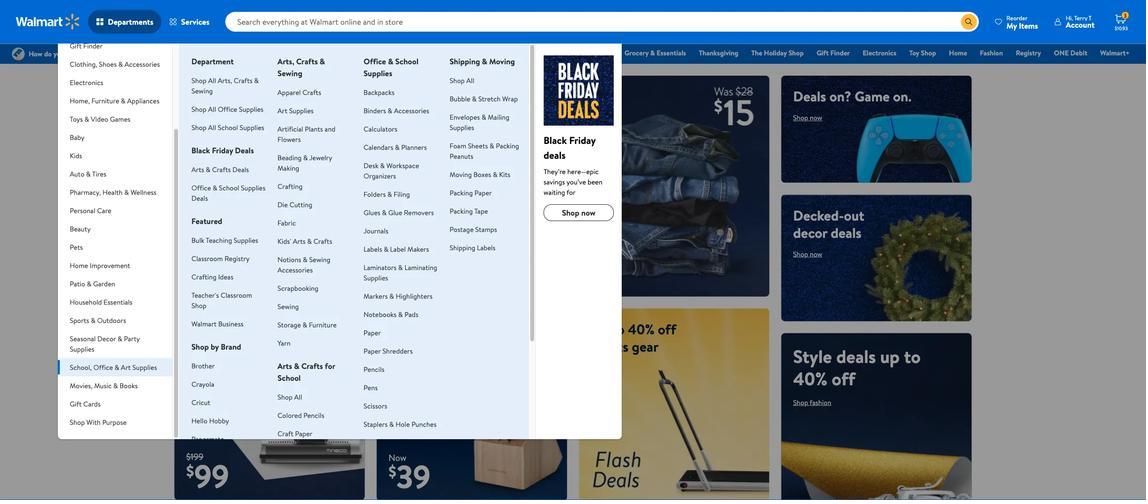 Task type: locate. For each thing, give the bounding box(es) containing it.
1 vertical spatial arts,
[[218, 75, 232, 85]]

shop now link for home deals up to 30% off
[[186, 301, 215, 311]]

now
[[810, 113, 823, 122], [203, 130, 215, 140], [582, 207, 596, 218], [810, 249, 823, 259], [414, 272, 426, 282], [203, 301, 215, 311], [405, 346, 418, 355], [608, 363, 620, 373]]

sewing up apparel
[[278, 68, 303, 79]]

& down 'label'
[[398, 263, 403, 272]]

home inside home deals up to 30% off
[[186, 225, 233, 250]]

supplies inside laminators & laminating supplies
[[364, 273, 388, 283]]

0 horizontal spatial up
[[186, 247, 206, 272]]

1 vertical spatial classroom
[[221, 290, 252, 300]]

now
[[389, 452, 407, 464]]

crafts up notions & sewing accessories
[[314, 236, 332, 246]]

pharmacy, health & wellness
[[70, 187, 156, 197]]

packing tape
[[450, 206, 488, 216]]

1 horizontal spatial accessories
[[278, 265, 313, 275]]

die cutting
[[278, 200, 312, 209]]

are
[[463, 320, 482, 339]]

hobby
[[209, 416, 229, 426]]

school inside arts & crafts for school
[[278, 373, 301, 384]]

organizers
[[364, 171, 396, 181]]

0 horizontal spatial arts,
[[218, 75, 232, 85]]

deals up they're
[[544, 148, 566, 162]]

arts for arts & crafts for school
[[278, 361, 292, 372]]

arts, inside shop all arts, crafts & sewing
[[218, 75, 232, 85]]

0 horizontal spatial shop all
[[278, 392, 302, 402]]

shop all arts, crafts & sewing link
[[192, 75, 259, 96]]

shipping labels
[[450, 243, 496, 252]]

0 vertical spatial furniture
[[91, 96, 119, 105]]

peanuts
[[450, 151, 474, 161]]

& inside dropdown button
[[118, 59, 123, 69]]

finder for gift finder link on the right top
[[831, 48, 850, 58]]

accessories up calculators link
[[394, 106, 430, 115]]

seasonal decor & party supplies
[[70, 334, 140, 354]]

up inside home deals up to 30% off
[[186, 247, 206, 272]]

0 vertical spatial electronics
[[863, 48, 897, 58]]

for down you've
[[567, 187, 576, 197]]

foam
[[450, 141, 467, 150]]

tape
[[475, 206, 488, 216], [364, 438, 378, 447]]

to inside home deals up to 30% off
[[210, 247, 227, 272]]

0 vertical spatial black friday deals
[[557, 48, 612, 58]]

1 horizontal spatial registry
[[1016, 48, 1042, 58]]

finder left electronics link
[[831, 48, 850, 58]]

1 vertical spatial electronics
[[70, 77, 103, 87]]

0 horizontal spatial electronics
[[70, 77, 103, 87]]

thanksgiving
[[699, 48, 739, 58]]

arts, inside arts, crafts & sewing
[[278, 56, 294, 67]]

off inside up to 40% off sports gear
[[658, 320, 677, 339]]

off inside home deals up to 30% off
[[186, 269, 210, 294]]

1 vertical spatial tape
[[364, 438, 378, 447]]

2 vertical spatial off
[[832, 366, 856, 391]]

0 horizontal spatial to
[[210, 247, 227, 272]]

teaching
[[206, 235, 232, 245]]

waiting
[[544, 187, 565, 197]]

finder up the 'clothing,'
[[83, 41, 103, 50]]

& inside arts, crafts & sewing
[[320, 56, 325, 67]]

shredders
[[383, 346, 413, 356]]

registry down items
[[1016, 48, 1042, 58]]

cards
[[83, 399, 101, 409]]

0 horizontal spatial for
[[325, 361, 335, 372]]

& inside envelopes & mailing supplies
[[482, 112, 487, 122]]

shop all link up the colored
[[278, 392, 302, 402]]

stretch
[[479, 94, 501, 103]]

shop with purpose
[[70, 417, 127, 427]]

& inside 'link'
[[651, 48, 655, 58]]

0 horizontal spatial 40%
[[628, 320, 655, 339]]

& left the planners
[[395, 142, 400, 152]]

crafts inside arts, crafts & sewing
[[296, 56, 318, 67]]

1 horizontal spatial gift finder
[[817, 48, 850, 58]]

pads
[[405, 310, 419, 319]]

accessories inside dropdown button
[[125, 59, 160, 69]]

glues & glue removers link
[[364, 208, 434, 217]]

crafting for crafting ideas
[[192, 272, 217, 282]]

school,
[[70, 363, 92, 372]]

1 vertical spatial pencils
[[304, 411, 324, 420]]

shipping up bubble
[[450, 56, 480, 67]]

all left tech
[[208, 104, 216, 114]]

arts, up apparel
[[278, 56, 294, 67]]

sewing down kids' arts & crafts
[[309, 255, 331, 264]]

1 vertical spatial art
[[121, 363, 131, 372]]

sewing inside shop all arts, crafts & sewing
[[192, 86, 213, 96]]

2 horizontal spatial accessories
[[394, 106, 430, 115]]

0 vertical spatial art
[[278, 106, 288, 115]]

storage & furniture
[[278, 320, 337, 330]]

household essentials
[[70, 297, 133, 307]]

1 horizontal spatial crafting
[[278, 181, 303, 191]]

1 vertical spatial packing
[[450, 188, 473, 197]]

& inside dropdown button
[[121, 96, 126, 105]]

1 vertical spatial furniture
[[309, 320, 337, 330]]

paper shredders link
[[364, 346, 413, 356]]

0 vertical spatial off
[[186, 269, 210, 294]]

furniture up "toys & video games"
[[91, 96, 119, 105]]

2 shipping from the top
[[450, 243, 476, 252]]

1 shipping from the top
[[450, 56, 480, 67]]

2 horizontal spatial off
[[832, 366, 856, 391]]

& up the backpacks link
[[388, 56, 394, 67]]

0 vertical spatial to
[[210, 247, 227, 272]]

deals left kids'
[[237, 225, 277, 250]]

& up apparel crafts on the left of page
[[320, 56, 325, 67]]

now down shop all office supplies
[[203, 130, 215, 140]]

deals left are
[[428, 320, 459, 339]]

essentials down patio & garden dropdown button
[[104, 297, 133, 307]]

teacher's classroom shop
[[192, 290, 252, 310]]

home for home
[[950, 48, 968, 58]]

1 horizontal spatial $
[[389, 461, 397, 483]]

shipping for shipping labels
[[450, 243, 476, 252]]

0 horizontal spatial crafting
[[192, 272, 217, 282]]

now for home deals are served
[[405, 346, 418, 355]]

beading & jewelry making
[[278, 153, 332, 173]]

1 horizontal spatial to
[[612, 320, 625, 339]]

furniture right storage
[[309, 320, 337, 330]]

scissors
[[364, 401, 388, 411]]

0 horizontal spatial gift finder
[[70, 41, 103, 50]]

electronics inside electronics link
[[863, 48, 897, 58]]

friday up here—epic
[[570, 133, 596, 147]]

wellness
[[131, 187, 156, 197]]

gift for gift finder dropdown button
[[70, 41, 82, 50]]

electronics left 'toy'
[[863, 48, 897, 58]]

labels down journals link
[[364, 244, 382, 254]]

1 vertical spatial registry
[[225, 254, 250, 263]]

0 vertical spatial tape
[[475, 206, 488, 216]]

& up notions & sewing accessories
[[307, 236, 312, 246]]

electronics for electronics link
[[863, 48, 897, 58]]

crafts right apparel
[[303, 87, 321, 97]]

0 vertical spatial for
[[567, 187, 576, 197]]

0 horizontal spatial shop all link
[[278, 392, 302, 402]]

1 vertical spatial savings
[[544, 177, 565, 187]]

now down pads
[[405, 346, 418, 355]]

gift for 'gift cards' dropdown button
[[70, 399, 82, 409]]

shop now
[[794, 113, 823, 122], [186, 130, 215, 140], [562, 207, 596, 218], [794, 249, 823, 259], [397, 272, 426, 282], [186, 301, 215, 311], [389, 346, 418, 355], [591, 363, 620, 373]]

& right sports
[[91, 316, 96, 325]]

1 vertical spatial black friday deals
[[192, 145, 254, 156]]

& right grocery
[[651, 48, 655, 58]]

40% right up
[[628, 320, 655, 339]]

black friday deals down walmart site-wide search field
[[557, 48, 612, 58]]

office up shop all school supplies link
[[218, 104, 237, 114]]

gift right the holiday shop
[[817, 48, 829, 58]]

school for office & school supplies deals
[[219, 183, 239, 193]]

accessories down notions
[[278, 265, 313, 275]]

shop inside dropdown button
[[70, 417, 85, 427]]

cricut link
[[192, 398, 210, 407]]

arts inside arts & crafts for school
[[278, 361, 292, 372]]

& up "games"
[[121, 96, 126, 105]]

accessories for notions & sewing accessories
[[278, 265, 313, 275]]

school, office & art supplies
[[70, 363, 157, 372]]

arts up office & school supplies deals link on the left top
[[192, 165, 204, 174]]

$ inside now $ 39
[[389, 461, 397, 483]]

& left party
[[118, 334, 122, 343]]

friday
[[575, 48, 594, 58], [570, 133, 596, 147], [212, 145, 233, 156]]

school inside office & school supplies deals
[[219, 183, 239, 193]]

gift
[[70, 41, 82, 50], [817, 48, 829, 58], [70, 399, 82, 409]]

1 vertical spatial shop all
[[278, 392, 302, 402]]

0 vertical spatial up
[[186, 247, 206, 272]]

shipping down postage
[[450, 243, 476, 252]]

here—epic
[[568, 167, 599, 176]]

& left jewelry
[[303, 153, 308, 162]]

artificial plants and flowers
[[278, 124, 336, 144]]

0 horizontal spatial accessories
[[125, 59, 160, 69]]

shop now for home deals up to 30% off
[[186, 301, 215, 311]]

home deals are served
[[389, 320, 525, 339]]

deals for style deals up to 40% off
[[837, 344, 876, 369]]

packing up kits
[[496, 141, 519, 150]]

1 horizontal spatial art
[[278, 106, 288, 115]]

1 horizontal spatial essentials
[[657, 48, 687, 58]]

0 vertical spatial arts
[[192, 165, 204, 174]]

1 horizontal spatial 40%
[[794, 366, 828, 391]]

all down department
[[208, 75, 216, 85]]

gift finder for gift finder dropdown button
[[70, 41, 103, 50]]

1 horizontal spatial furniture
[[309, 320, 337, 330]]

sewing inside arts, crafts & sewing
[[278, 68, 303, 79]]

& inside office & school supplies deals
[[213, 183, 217, 193]]

all up bubble
[[467, 75, 475, 85]]

jewelry
[[309, 153, 332, 162]]

0 vertical spatial shipping
[[450, 56, 480, 67]]

0 horizontal spatial art
[[121, 363, 131, 372]]

deals up office & school supplies deals link on the left top
[[233, 165, 249, 174]]

0 horizontal spatial registry
[[225, 254, 250, 263]]

up inside style deals up to 40% off
[[881, 344, 900, 369]]

& right the toys
[[85, 114, 89, 124]]

2 vertical spatial to
[[905, 344, 921, 369]]

1 horizontal spatial shop all
[[450, 75, 475, 85]]

1 horizontal spatial savings
[[544, 177, 565, 187]]

accessories down gift finder dropdown button
[[125, 59, 160, 69]]

for inside black friday deals they're here—epic savings you've been waiting for
[[567, 187, 576, 197]]

electronics inside electronics "dropdown button"
[[70, 77, 103, 87]]

moving boxes & kits link
[[450, 170, 511, 179]]

walmart+ link
[[1096, 48, 1135, 58]]

1 vertical spatial shop all link
[[278, 392, 302, 402]]

off inside style deals up to 40% off
[[832, 366, 856, 391]]

supplies inside office & school supplies
[[364, 68, 393, 79]]

arts down yarn 'link'
[[278, 361, 292, 372]]

shop now for high tech gifts, huge savings
[[186, 130, 215, 140]]

& down storage
[[294, 361, 300, 372]]

shop all up bubble
[[450, 75, 475, 85]]

game
[[855, 87, 890, 106]]

arts, up tech
[[218, 75, 232, 85]]

0 vertical spatial essentials
[[657, 48, 687, 58]]

calendars
[[364, 142, 394, 152]]

1 horizontal spatial labels
[[477, 243, 496, 252]]

deals right style
[[837, 344, 876, 369]]

now down decor
[[810, 249, 823, 259]]

pets
[[70, 242, 83, 252]]

deals inside black friday deals they're here—epic savings you've been waiting for
[[544, 148, 566, 162]]

kids button
[[58, 147, 172, 165]]

packing up postage
[[450, 206, 473, 216]]

1 horizontal spatial black friday deals
[[557, 48, 612, 58]]

gift finder inside dropdown button
[[70, 41, 103, 50]]

0 vertical spatial shop all link
[[450, 75, 475, 85]]

& inside the foam sheets & packing peanuts
[[490, 141, 495, 150]]

walmart image
[[16, 14, 80, 30]]

0 horizontal spatial essentials
[[104, 297, 133, 307]]

fashion
[[810, 398, 832, 407]]

colored pencils link
[[278, 411, 324, 420]]

patio & garden button
[[58, 275, 172, 293]]

home for home deals are served
[[389, 320, 425, 339]]

accessories inside notions & sewing accessories
[[278, 265, 313, 275]]

finder inside dropdown button
[[83, 41, 103, 50]]

the holiday shop link
[[747, 48, 809, 58]]

stamps
[[476, 224, 497, 234]]

moving up wrap
[[490, 56, 515, 67]]

essentials right grocery
[[657, 48, 687, 58]]

& left the "mailing"
[[482, 112, 487, 122]]

1 vertical spatial for
[[325, 361, 335, 372]]

2 vertical spatial arts
[[278, 361, 292, 372]]

services
[[181, 16, 210, 27]]

hello hobby
[[192, 416, 229, 426]]

art down apparel
[[278, 106, 288, 115]]

Search search field
[[226, 12, 979, 32]]

1 vertical spatial up
[[881, 344, 900, 369]]

0 vertical spatial crafting
[[278, 181, 303, 191]]

staplers & hole punches
[[364, 419, 437, 429]]

outdoors
[[97, 316, 126, 325]]

1 horizontal spatial electronics
[[863, 48, 897, 58]]

0 horizontal spatial savings
[[186, 104, 230, 123]]

reorder
[[1007, 14, 1028, 22]]

& left glue
[[382, 208, 387, 217]]

39
[[397, 455, 431, 499]]

1 horizontal spatial off
[[658, 320, 677, 339]]

kids'
[[278, 236, 291, 246]]

was dollar $199, now dollar 99 group
[[174, 451, 229, 500]]

1 vertical spatial 40%
[[794, 366, 828, 391]]

0 vertical spatial savings
[[186, 104, 230, 123]]

labels
[[477, 243, 496, 252], [364, 244, 382, 254]]

0 vertical spatial moving
[[490, 56, 515, 67]]

sewing inside notions & sewing accessories
[[309, 255, 331, 264]]

1 horizontal spatial up
[[881, 344, 900, 369]]

shop now for deals on? game on.
[[794, 113, 823, 122]]

0 vertical spatial accessories
[[125, 59, 160, 69]]

& left kits
[[493, 170, 498, 179]]

0 vertical spatial 40%
[[628, 320, 655, 339]]

staplers & hole punches link
[[364, 419, 437, 429]]

save big!
[[389, 215, 511, 259]]

served
[[485, 320, 525, 339]]

moving down peanuts
[[450, 170, 472, 179]]

0 horizontal spatial moving
[[450, 170, 472, 179]]

& inside the beading & jewelry making
[[303, 153, 308, 162]]

paper down boxes in the top left of the page
[[475, 188, 492, 197]]

crayola
[[192, 379, 214, 389]]

0 horizontal spatial black friday deals
[[192, 145, 254, 156]]

business
[[218, 319, 244, 329]]

0 horizontal spatial tape
[[364, 438, 378, 447]]

1 horizontal spatial shop all link
[[450, 75, 475, 85]]

0 horizontal spatial finder
[[83, 41, 103, 50]]

1 vertical spatial crafting
[[192, 272, 217, 282]]

1 vertical spatial accessories
[[394, 106, 430, 115]]

& right bubble
[[472, 94, 477, 103]]

all inside shop all arts, crafts & sewing
[[208, 75, 216, 85]]

deals
[[544, 148, 566, 162], [831, 223, 862, 242], [237, 225, 277, 250], [428, 320, 459, 339], [837, 344, 876, 369]]

1 horizontal spatial arts
[[278, 361, 292, 372]]

Walmart Site-Wide search field
[[226, 12, 979, 32]]

1 horizontal spatial pencils
[[364, 365, 385, 374]]

art supplies
[[278, 106, 314, 115]]

to inside style deals up to 40% off
[[905, 344, 921, 369]]

paper link
[[364, 328, 381, 338]]

shop now link for home deals are served
[[389, 346, 418, 355]]

$ inside $199 $ 99
[[186, 460, 194, 482]]

gift finder up on?
[[817, 48, 850, 58]]

1 vertical spatial shipping
[[450, 243, 476, 252]]

auto & tires
[[70, 169, 106, 179]]

crafts up apparel crafts on the left of page
[[296, 56, 318, 67]]

& inside office & school supplies
[[388, 56, 394, 67]]

office up music
[[93, 363, 113, 372]]

now down deals on? game on.
[[810, 113, 823, 122]]

2 horizontal spatial arts
[[293, 236, 306, 246]]

1 vertical spatial to
[[612, 320, 625, 339]]

2 horizontal spatial to
[[905, 344, 921, 369]]

crafts up office & school supplies deals link on the left top
[[212, 165, 231, 174]]

& up movies, music & books dropdown button
[[115, 363, 119, 372]]

arts right kids'
[[293, 236, 306, 246]]

& up "organizers"
[[380, 161, 385, 170]]

0 vertical spatial classroom
[[192, 254, 223, 263]]

journals link
[[364, 226, 389, 236]]

1 horizontal spatial arts,
[[278, 56, 294, 67]]

office up backpacks
[[364, 56, 386, 67]]

classroom down ideas
[[221, 290, 252, 300]]

die
[[278, 200, 288, 209]]

deals up the "featured"
[[192, 193, 208, 203]]

& up gifts,
[[254, 75, 259, 85]]

1 horizontal spatial for
[[567, 187, 576, 197]]

2 vertical spatial accessories
[[278, 265, 313, 275]]

& inside desk & workspace organizers
[[380, 161, 385, 170]]

school inside office & school supplies
[[395, 56, 419, 67]]

tape up stamps
[[475, 206, 488, 216]]

gift up the 'clothing,'
[[70, 41, 82, 50]]

$ for 99
[[186, 460, 194, 482]]

deals inside style deals up to 40% off
[[837, 344, 876, 369]]

& right shoes
[[118, 59, 123, 69]]

& up office & school supplies deals link on the left top
[[206, 165, 211, 174]]

0 horizontal spatial off
[[186, 269, 210, 294]]

1 horizontal spatial tape
[[475, 206, 488, 216]]

cutting
[[290, 200, 312, 209]]

arts & crafts deals
[[192, 165, 249, 174]]

gift finder up the 'clothing,'
[[70, 41, 103, 50]]

now for deals on? game on.
[[810, 113, 823, 122]]

0 vertical spatial shop all
[[450, 75, 475, 85]]

friday up arts & crafts deals
[[212, 145, 233, 156]]

tape down staplers
[[364, 438, 378, 447]]

pencils
[[364, 365, 385, 374], [304, 411, 324, 420]]

kids' arts & crafts link
[[278, 236, 332, 246]]

1 vertical spatial off
[[658, 320, 677, 339]]

now up highlighters
[[414, 272, 426, 282]]

desk & workspace organizers link
[[364, 161, 419, 181]]

notions & sewing accessories link
[[278, 255, 331, 275]]

one debit
[[1055, 48, 1088, 58]]

desk & workspace organizers
[[364, 161, 419, 181]]

0 horizontal spatial furniture
[[91, 96, 119, 105]]

savings inside black friday deals they're here—epic savings you've been waiting for
[[544, 177, 565, 187]]

0 vertical spatial packing
[[496, 141, 519, 150]]

deals inside home deals up to 30% off
[[237, 225, 277, 250]]

packing inside the foam sheets & packing peanuts
[[496, 141, 519, 150]]

shop all link for arts & crafts for school
[[278, 392, 302, 402]]

2 vertical spatial packing
[[450, 206, 473, 216]]

deals right decor
[[831, 223, 862, 242]]

bulk teaching supplies link
[[192, 235, 258, 245]]

& right sheets
[[490, 141, 495, 150]]

calendars & planners
[[364, 142, 427, 152]]

office inside dropdown button
[[93, 363, 113, 372]]

wrap
[[503, 94, 518, 103]]

home inside dropdown button
[[70, 261, 88, 270]]

home for home deals up to 30% off
[[186, 225, 233, 250]]

finder
[[83, 41, 103, 50], [831, 48, 850, 58]]

pencils link
[[364, 365, 385, 374]]

off for style deals up to 40% off
[[832, 366, 856, 391]]



Task type: describe. For each thing, give the bounding box(es) containing it.
removers
[[404, 208, 434, 217]]

1 vertical spatial arts
[[293, 236, 306, 246]]

high
[[186, 87, 216, 106]]

scrapbooking link
[[278, 283, 319, 293]]

art supplies link
[[278, 106, 314, 115]]

search icon image
[[966, 18, 973, 26]]

all for arts & crafts for school
[[294, 392, 302, 402]]

been
[[588, 177, 603, 187]]

laminators & laminating supplies
[[364, 263, 438, 283]]

personal care
[[70, 206, 111, 215]]

friday down walmart site-wide search field
[[575, 48, 594, 58]]

big!
[[460, 215, 511, 259]]

& right patio
[[87, 279, 91, 289]]

sewing up storage
[[278, 302, 299, 311]]

up for style deals up to 40% off
[[881, 344, 900, 369]]

paper down notebooks
[[364, 328, 381, 338]]

& left pads
[[398, 310, 403, 319]]

shop by brand
[[192, 342, 241, 352]]

artificial
[[278, 124, 303, 134]]

black inside black friday deals they're here—epic savings you've been waiting for
[[544, 133, 567, 147]]

savings inside high tech gifts, huge savings
[[186, 104, 230, 123]]

arts & crafts for school
[[278, 361, 335, 384]]

deals down 'shop all school supplies'
[[235, 145, 254, 156]]

& up bubble & stretch wrap
[[482, 56, 488, 67]]

crafts inside arts & crafts for school
[[302, 361, 323, 372]]

& right binders
[[388, 106, 393, 115]]

now down sports
[[608, 363, 620, 373]]

classroom registry link
[[192, 254, 250, 263]]

walmart+
[[1101, 48, 1130, 58]]

0 vertical spatial pencils
[[364, 365, 385, 374]]

apparel crafts
[[278, 87, 321, 97]]

shop all office supplies
[[192, 104, 264, 114]]

gift finder button
[[58, 37, 172, 55]]

my
[[1007, 20, 1018, 31]]

shipping for shipping & moving
[[450, 56, 480, 67]]

toy shop
[[910, 48, 937, 58]]

to for style
[[905, 344, 921, 369]]

party
[[124, 334, 140, 343]]

40% inside up to 40% off sports gear
[[628, 320, 655, 339]]

shipping & moving
[[450, 56, 515, 67]]

household essentials button
[[58, 293, 172, 311]]

school, office & art supplies image
[[544, 55, 614, 126]]

deals for home deals up to 30% off
[[237, 225, 277, 250]]

crafts inside shop all arts, crafts & sewing
[[234, 75, 253, 85]]

packing for packing tape
[[450, 206, 473, 216]]

up to 40% off sports gear
[[591, 320, 677, 356]]

school for office & school supplies
[[395, 56, 419, 67]]

beading & jewelry making link
[[278, 153, 332, 173]]

glues
[[364, 208, 381, 217]]

office & school supplies deals link
[[192, 183, 266, 203]]

packing for packing paper
[[450, 188, 473, 197]]

storage & furniture link
[[278, 320, 337, 330]]

packing paper link
[[450, 188, 492, 197]]

friday inside black friday deals they're here—epic savings you've been waiting for
[[570, 133, 596, 147]]

laminators & laminating supplies link
[[364, 263, 438, 283]]

office & school supplies
[[364, 56, 419, 79]]

art inside dropdown button
[[121, 363, 131, 372]]

now $ 39
[[389, 452, 431, 499]]

school for shop all school supplies
[[218, 122, 238, 132]]

supplies inside office & school supplies deals
[[241, 183, 266, 193]]

office inside office & school supplies deals
[[192, 183, 211, 193]]

& inside shop all arts, crafts & sewing
[[254, 75, 259, 85]]

crafting for crafting 'link'
[[278, 181, 303, 191]]

0 vertical spatial registry
[[1016, 48, 1042, 58]]

arts for arts & crafts deals
[[192, 165, 204, 174]]

style deals up to 40% off
[[794, 344, 921, 391]]

& right music
[[113, 381, 118, 391]]

calculators
[[364, 124, 398, 134]]

up
[[591, 320, 609, 339]]

colored pencils
[[278, 411, 324, 420]]

all for shipping & moving
[[467, 75, 475, 85]]

postage stamps
[[450, 224, 497, 234]]

gift for gift finder link on the right top
[[817, 48, 829, 58]]

& inside "seasonal decor & party supplies"
[[118, 334, 122, 343]]

black up arts & crafts deals
[[192, 145, 210, 156]]

toys & video games button
[[58, 110, 172, 128]]

shop now for home deals are served
[[389, 346, 418, 355]]

labels & label makers link
[[364, 244, 429, 254]]

office inside office & school supplies
[[364, 56, 386, 67]]

supplies inside envelopes & mailing supplies
[[450, 122, 474, 132]]

& right health
[[124, 187, 129, 197]]

now for high tech gifts, huge savings
[[203, 130, 215, 140]]

folders
[[364, 189, 386, 199]]

shop now for decked-out decor deals
[[794, 249, 823, 259]]

decked-out decor deals
[[794, 206, 865, 242]]

home for home improvement
[[70, 261, 88, 270]]

& inside laminators & laminating supplies
[[398, 263, 403, 272]]

decor
[[97, 334, 116, 343]]

shop now link for deals on? game on.
[[794, 113, 823, 122]]

& inside notions & sewing accessories
[[303, 255, 308, 264]]

now for decked-out decor deals
[[810, 249, 823, 259]]

$ for 39
[[389, 461, 397, 483]]

all down shop all office supplies
[[208, 122, 216, 132]]

supplies inside "seasonal decor & party supplies"
[[70, 344, 94, 354]]

black down 'search' search field
[[557, 48, 574, 58]]

classroom inside the teacher's classroom shop
[[221, 290, 252, 300]]

beauty button
[[58, 220, 172, 238]]

style
[[794, 344, 833, 369]]

deals inside decked-out decor deals
[[831, 223, 862, 242]]

now for home deals up to 30% off
[[203, 301, 215, 311]]

featured
[[192, 216, 222, 227]]

health
[[103, 187, 123, 197]]

shop inside shop all arts, crafts & sewing
[[192, 75, 207, 85]]

up for home deals up to 30% off
[[186, 247, 206, 272]]

departments
[[108, 16, 153, 27]]

now for save big!
[[414, 272, 426, 282]]

all for department
[[208, 75, 216, 85]]

clothing,
[[70, 59, 97, 69]]

paper right craft
[[295, 429, 313, 439]]

shop all link for shipping & moving
[[450, 75, 475, 85]]

& inside arts & crafts for school
[[294, 361, 300, 372]]

& left 'label'
[[384, 244, 389, 254]]

0 horizontal spatial labels
[[364, 244, 382, 254]]

shop now link for high tech gifts, huge savings
[[186, 130, 215, 140]]

shop now link for save big!
[[389, 269, 434, 285]]

gift finder for gift finder link on the right top
[[817, 48, 850, 58]]

off for home deals up to 30% off
[[186, 269, 210, 294]]

shop all school supplies
[[192, 122, 264, 132]]

punches
[[412, 419, 437, 429]]

deals down 'search' search field
[[595, 48, 612, 58]]

to for home
[[210, 247, 227, 272]]

envelopes
[[450, 112, 480, 122]]

arts & crafts deals link
[[192, 165, 249, 174]]

movies,
[[70, 381, 93, 391]]

paper down paper link
[[364, 346, 381, 356]]

notebooks & pads
[[364, 310, 419, 319]]

home,
[[70, 96, 90, 105]]

gift cards button
[[58, 395, 172, 413]]

1 horizontal spatial moving
[[490, 56, 515, 67]]

accessories for clothing, shoes & accessories
[[125, 59, 160, 69]]

shop now for save big!
[[397, 272, 426, 282]]

glues & glue removers
[[364, 208, 434, 217]]

mailing
[[488, 112, 510, 122]]

essentials inside 'link'
[[657, 48, 687, 58]]

notebooks
[[364, 310, 397, 319]]

tech
[[219, 87, 246, 106]]

furniture inside dropdown button
[[91, 96, 119, 105]]

for inside arts & crafts for school
[[325, 361, 335, 372]]

pens link
[[364, 383, 378, 392]]

& left hole
[[390, 419, 394, 429]]

to inside up to 40% off sports gear
[[612, 320, 625, 339]]

home improvement button
[[58, 256, 172, 275]]

games
[[110, 114, 131, 124]]

0 horizontal spatial pencils
[[304, 411, 324, 420]]

bubble & stretch wrap
[[450, 94, 518, 103]]

finder for gift finder dropdown button
[[83, 41, 103, 50]]

personal care button
[[58, 201, 172, 220]]

markers & highlighters link
[[364, 291, 433, 301]]

shop now link for decked-out decor deals
[[794, 249, 823, 259]]

teacher's classroom shop link
[[192, 290, 252, 310]]

1 vertical spatial moving
[[450, 170, 472, 179]]

they're
[[544, 167, 566, 176]]

now down been
[[582, 207, 596, 218]]

patio
[[70, 279, 85, 289]]

pets button
[[58, 238, 172, 256]]

scrapbooking
[[278, 283, 319, 293]]

& right markers at bottom
[[390, 291, 394, 301]]

shop all for arts & crafts for school
[[278, 392, 302, 402]]

pharmacy,
[[70, 187, 101, 197]]

& left tires
[[86, 169, 91, 179]]

essentials inside 'dropdown button'
[[104, 297, 133, 307]]

registry link
[[1012, 48, 1046, 58]]

deals left on?
[[794, 87, 827, 106]]

& right storage
[[303, 320, 307, 330]]

postage
[[450, 224, 474, 234]]

auto & tires button
[[58, 165, 172, 183]]

craft paper
[[278, 429, 313, 439]]

beading
[[278, 153, 302, 162]]

shop with purpose button
[[58, 413, 172, 432]]

40% inside style deals up to 40% off
[[794, 366, 828, 391]]

& left filing
[[388, 189, 392, 199]]

shop inside the teacher's classroom shop
[[192, 301, 207, 310]]

books
[[120, 381, 138, 391]]

fabric link
[[278, 218, 296, 228]]

electronics for electronics "dropdown button"
[[70, 77, 103, 87]]

deals for home deals are served
[[428, 320, 459, 339]]

holiday
[[764, 48, 787, 58]]

shop all for shipping & moving
[[450, 75, 475, 85]]

sports & outdoors
[[70, 316, 126, 325]]

black friday deals link
[[553, 48, 616, 58]]

beauty
[[70, 224, 91, 234]]

deals inside office & school supplies deals
[[192, 193, 208, 203]]

personal
[[70, 206, 95, 215]]

baby
[[70, 132, 85, 142]]

movies, music & books
[[70, 381, 138, 391]]

now dollar 39 null group
[[377, 452, 431, 500]]



Task type: vqa. For each thing, say whether or not it's contained in the screenshot.
back
no



